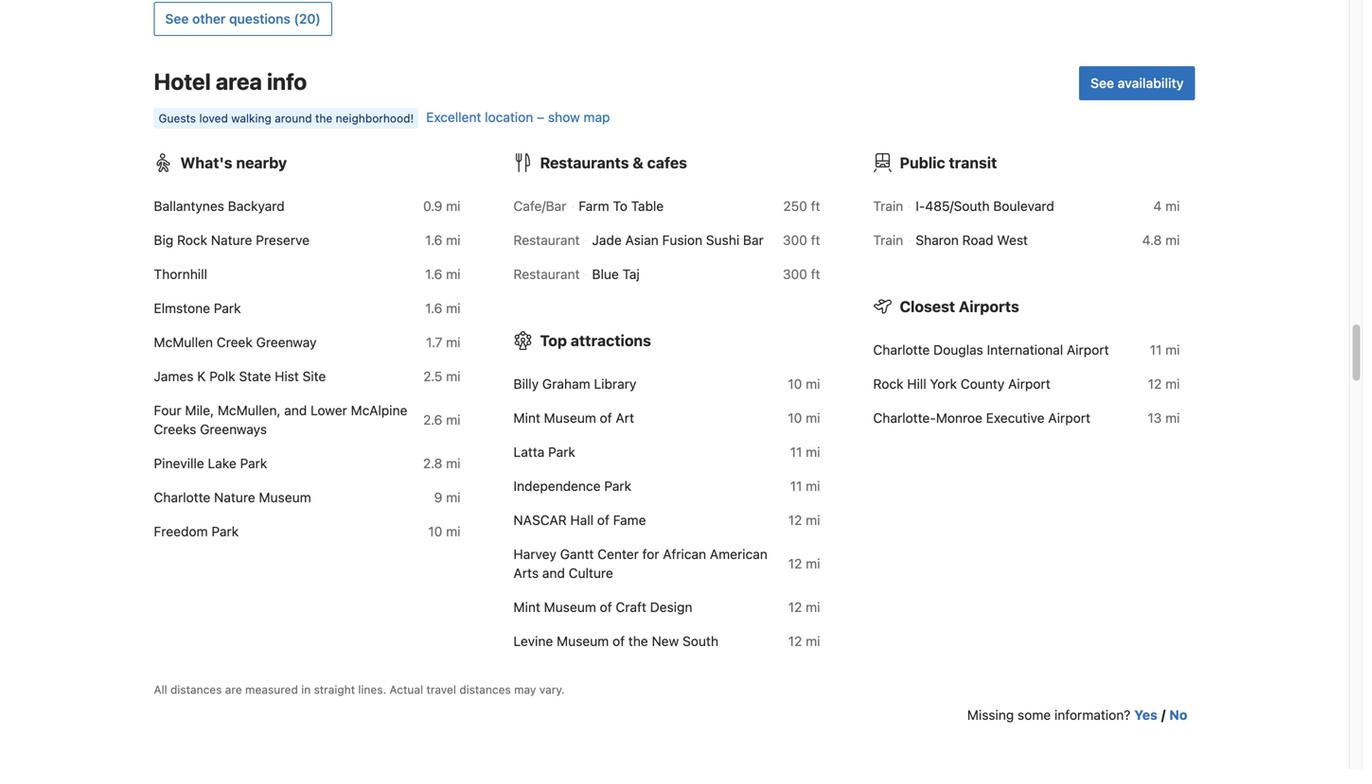 Task type: describe. For each thing, give the bounding box(es) containing it.
what's
[[180, 154, 232, 172]]

lower
[[311, 403, 347, 418]]

park for independence park
[[604, 478, 631, 494]]

9 mi
[[434, 490, 461, 505]]

creek
[[217, 335, 253, 350]]

2.5
[[423, 369, 442, 384]]

1.7 mi
[[426, 335, 461, 350]]

table
[[631, 198, 664, 214]]

mint museum of craft design
[[514, 600, 692, 615]]

12 mi for airport
[[1148, 376, 1180, 392]]

3 ft from the top
[[811, 266, 820, 282]]

excellent
[[426, 109, 481, 125]]

1 vertical spatial airport
[[1008, 376, 1050, 392]]

neighborhood!
[[336, 112, 414, 125]]

four mile, mcmullen, and lower mcalpine creeks greenways
[[154, 403, 407, 437]]

show
[[548, 109, 580, 125]]

see for see other questions (20)
[[165, 11, 189, 26]]

park for latta park
[[548, 444, 575, 460]]

guests
[[159, 112, 196, 125]]

craft
[[616, 600, 646, 615]]

greenways
[[200, 422, 267, 437]]

billy graham library
[[514, 376, 637, 392]]

public transit
[[900, 154, 997, 172]]

all
[[154, 683, 167, 697]]

elmstone park
[[154, 300, 241, 316]]

farm
[[579, 198, 609, 214]]

&
[[633, 154, 644, 172]]

ballantynes
[[154, 198, 224, 214]]

monroe
[[936, 410, 983, 426]]

are
[[225, 683, 242, 697]]

10 for library
[[788, 376, 802, 392]]

see other questions (20)
[[165, 11, 321, 26]]

area
[[216, 68, 262, 95]]

west
[[997, 232, 1028, 248]]

harvey gantt center for african american arts and culture
[[514, 547, 768, 581]]

11 mi for charlotte douglas international airport
[[1150, 342, 1180, 358]]

big
[[154, 232, 173, 248]]

county
[[961, 376, 1005, 392]]

charlotte for charlotte nature museum
[[154, 490, 210, 505]]

rock hill york county airport
[[873, 376, 1050, 392]]

12 mi for african
[[788, 556, 820, 572]]

11 mi for latta park
[[790, 444, 820, 460]]

loved
[[199, 112, 228, 125]]

0.9
[[423, 198, 442, 214]]

harvey
[[514, 547, 557, 562]]

mi for pineville lake park
[[446, 456, 461, 471]]

freedom
[[154, 524, 208, 539]]

mi for charlotte nature museum
[[446, 490, 461, 505]]

polk
[[209, 369, 235, 384]]

mi for nascar hall of fame
[[806, 512, 820, 528]]

travel
[[426, 683, 456, 697]]

mint for mint museum of craft design
[[514, 600, 540, 615]]

executive
[[986, 410, 1045, 426]]

mcmullen
[[154, 335, 213, 350]]

mi for levine museum of the new south
[[806, 634, 820, 649]]

museum for mint museum of craft design
[[544, 600, 596, 615]]

2 distances from the left
[[459, 683, 511, 697]]

of for the
[[612, 634, 625, 649]]

restaurant for jade asian fusion sushi bar
[[514, 232, 580, 248]]

12 mi for new
[[788, 634, 820, 649]]

pineville
[[154, 456, 204, 471]]

american
[[710, 547, 768, 562]]

douglas
[[933, 342, 983, 358]]

transit
[[949, 154, 997, 172]]

elmstone
[[154, 300, 210, 316]]

ft for fusion
[[811, 232, 820, 248]]

hill
[[907, 376, 926, 392]]

11 mi for independence park
[[790, 478, 820, 494]]

blue taj
[[592, 266, 640, 282]]

nascar hall of fame
[[514, 512, 646, 528]]

and inside harvey gantt center for african american arts and culture
[[542, 565, 565, 581]]

11 for independence park
[[790, 478, 802, 494]]

hall
[[570, 512, 594, 528]]

0 vertical spatial nature
[[211, 232, 252, 248]]

nascar
[[514, 512, 567, 528]]

mi for four mile, mcmullen, and lower mcalpine creeks greenways
[[446, 412, 461, 428]]

info
[[267, 68, 307, 95]]

of for art
[[600, 410, 612, 426]]

–
[[537, 109, 544, 125]]

park right lake
[[240, 456, 267, 471]]

2 1.6 from the top
[[425, 266, 442, 282]]

250
[[783, 198, 807, 214]]

mi for mcmullen creek greenway
[[446, 335, 461, 350]]

missing some information? yes / no
[[967, 707, 1188, 723]]

train for sharon road west
[[873, 232, 903, 248]]

mi for charlotte douglas international airport
[[1165, 342, 1180, 358]]

/
[[1161, 707, 1166, 723]]

1.6 for rock
[[425, 232, 442, 248]]

mcalpine
[[351, 403, 407, 418]]

2 vertical spatial 10
[[428, 524, 442, 539]]

james k polk state hist site
[[154, 369, 326, 384]]

sharon
[[916, 232, 959, 248]]

hist
[[275, 369, 299, 384]]

vary.
[[539, 683, 565, 697]]

airports
[[959, 298, 1019, 316]]

jade asian fusion sushi bar
[[592, 232, 764, 248]]

for
[[642, 547, 659, 562]]

big rock nature preserve
[[154, 232, 310, 248]]

billy
[[514, 376, 539, 392]]

10 mi for of
[[788, 410, 820, 426]]

airport for executive
[[1048, 410, 1091, 426]]

lake
[[208, 456, 236, 471]]

0 horizontal spatial rock
[[177, 232, 207, 248]]

0.9 mi
[[423, 198, 461, 214]]

independence
[[514, 478, 601, 494]]

latta park
[[514, 444, 575, 460]]

levine museum of the new south
[[514, 634, 718, 649]]

museum for levine museum of the new south
[[557, 634, 609, 649]]

around
[[275, 112, 312, 125]]

to
[[613, 198, 628, 214]]

may
[[514, 683, 536, 697]]

measured
[[245, 683, 298, 697]]

availability
[[1118, 75, 1184, 91]]

library
[[594, 376, 637, 392]]

13 mi
[[1148, 410, 1180, 426]]

1 vertical spatial the
[[628, 634, 648, 649]]



Task type: locate. For each thing, give the bounding box(es) containing it.
1 vertical spatial charlotte
[[154, 490, 210, 505]]

map
[[584, 109, 610, 125]]

park down charlotte nature museum
[[211, 524, 239, 539]]

1 horizontal spatial and
[[542, 565, 565, 581]]

0 vertical spatial ft
[[811, 198, 820, 214]]

1 vertical spatial 11 mi
[[790, 444, 820, 460]]

mcmullen creek greenway
[[154, 335, 317, 350]]

0 horizontal spatial the
[[315, 112, 333, 125]]

nature down lake
[[214, 490, 255, 505]]

1 restaurant from the top
[[514, 232, 580, 248]]

airport down international at the right of the page
[[1008, 376, 1050, 392]]

4 mi
[[1153, 198, 1180, 214]]

of down craft
[[612, 634, 625, 649]]

restaurant
[[514, 232, 580, 248], [514, 266, 580, 282]]

3 1.6 mi from the top
[[425, 300, 461, 316]]

farm to table
[[579, 198, 664, 214]]

1 vertical spatial 11
[[790, 444, 802, 460]]

1 vertical spatial ft
[[811, 232, 820, 248]]

4.8
[[1142, 232, 1162, 248]]

12 for african
[[788, 556, 802, 572]]

culture
[[569, 565, 613, 581]]

airport
[[1067, 342, 1109, 358], [1008, 376, 1050, 392], [1048, 410, 1091, 426]]

fame
[[613, 512, 646, 528]]

300 for blue taj
[[783, 266, 807, 282]]

1 train from the top
[[873, 198, 903, 214]]

arts
[[514, 565, 539, 581]]

and inside four mile, mcmullen, and lower mcalpine creeks greenways
[[284, 403, 307, 418]]

0 vertical spatial mint
[[514, 410, 540, 426]]

all distances are measured in straight lines. actual travel distances may vary.
[[154, 683, 565, 697]]

mi for harvey gantt center for african american arts and culture
[[806, 556, 820, 572]]

location
[[485, 109, 533, 125]]

four
[[154, 403, 181, 418]]

mi for latta park
[[806, 444, 820, 460]]

blue
[[592, 266, 619, 282]]

bar
[[743, 232, 764, 248]]

1 vertical spatial rock
[[873, 376, 904, 392]]

0 vertical spatial and
[[284, 403, 307, 418]]

1 mint from the top
[[514, 410, 540, 426]]

no
[[1169, 707, 1188, 723]]

1 vertical spatial train
[[873, 232, 903, 248]]

site
[[303, 369, 326, 384]]

see for see availability
[[1091, 75, 1114, 91]]

0 vertical spatial rock
[[177, 232, 207, 248]]

0 vertical spatial 10
[[788, 376, 802, 392]]

mi for rock hill york county airport
[[1165, 376, 1180, 392]]

2 vertical spatial 11
[[790, 478, 802, 494]]

some
[[1018, 707, 1051, 723]]

0 horizontal spatial and
[[284, 403, 307, 418]]

train left i-
[[873, 198, 903, 214]]

mi for billy graham library
[[806, 376, 820, 392]]

ballantynes backyard
[[154, 198, 285, 214]]

yes
[[1134, 707, 1158, 723]]

2 restaurant from the top
[[514, 266, 580, 282]]

1 vertical spatial restaurant
[[514, 266, 580, 282]]

2.8 mi
[[423, 456, 461, 471]]

2 vertical spatial 10 mi
[[428, 524, 461, 539]]

0 vertical spatial 1.6
[[425, 232, 442, 248]]

restaurants & cafes
[[540, 154, 687, 172]]

300 ft for jade asian fusion sushi bar
[[783, 232, 820, 248]]

museum down mint museum of craft design
[[557, 634, 609, 649]]

train
[[873, 198, 903, 214], [873, 232, 903, 248]]

museum
[[544, 410, 596, 426], [259, 490, 311, 505], [544, 600, 596, 615], [557, 634, 609, 649]]

mi for thornhill
[[446, 266, 461, 282]]

1.6 mi for park
[[425, 300, 461, 316]]

airport right executive
[[1048, 410, 1091, 426]]

1 vertical spatial 1.6
[[425, 266, 442, 282]]

see inside "button"
[[1091, 75, 1114, 91]]

4.8 mi
[[1142, 232, 1180, 248]]

1.6 mi
[[425, 232, 461, 248], [425, 266, 461, 282], [425, 300, 461, 316]]

airport for international
[[1067, 342, 1109, 358]]

mi for elmstone park
[[446, 300, 461, 316]]

0 horizontal spatial see
[[165, 11, 189, 26]]

design
[[650, 600, 692, 615]]

1 vertical spatial and
[[542, 565, 565, 581]]

1 horizontal spatial distances
[[459, 683, 511, 697]]

see left availability
[[1091, 75, 1114, 91]]

mi for mint museum of art
[[806, 410, 820, 426]]

museum down graham
[[544, 410, 596, 426]]

information?
[[1054, 707, 1131, 723]]

0 horizontal spatial charlotte
[[154, 490, 210, 505]]

0 vertical spatial the
[[315, 112, 333, 125]]

charlotte up 'freedom'
[[154, 490, 210, 505]]

sushi
[[706, 232, 739, 248]]

1 horizontal spatial rock
[[873, 376, 904, 392]]

485/south
[[925, 198, 990, 214]]

1 vertical spatial see
[[1091, 75, 1114, 91]]

museum for mint museum of art
[[544, 410, 596, 426]]

distances left may
[[459, 683, 511, 697]]

the
[[315, 112, 333, 125], [628, 634, 648, 649]]

300
[[783, 232, 807, 248], [783, 266, 807, 282]]

mint for mint museum of art
[[514, 410, 540, 426]]

2 ft from the top
[[811, 232, 820, 248]]

1 horizontal spatial charlotte
[[873, 342, 930, 358]]

of left craft
[[600, 600, 612, 615]]

11 for charlotte douglas international airport
[[1150, 342, 1162, 358]]

0 vertical spatial 300
[[783, 232, 807, 248]]

1 1.6 from the top
[[425, 232, 442, 248]]

and down harvey
[[542, 565, 565, 581]]

1 vertical spatial 300
[[783, 266, 807, 282]]

distances right all
[[170, 683, 222, 697]]

11 mi
[[1150, 342, 1180, 358], [790, 444, 820, 460], [790, 478, 820, 494]]

0 vertical spatial 1.6 mi
[[425, 232, 461, 248]]

2 train from the top
[[873, 232, 903, 248]]

12 for airport
[[1148, 376, 1162, 392]]

250 ft
[[783, 198, 820, 214]]

2 1.6 mi from the top
[[425, 266, 461, 282]]

4
[[1153, 198, 1162, 214]]

of for craft
[[600, 600, 612, 615]]

1 ft from the top
[[811, 198, 820, 214]]

mint down billy on the left of page
[[514, 410, 540, 426]]

0 vertical spatial airport
[[1067, 342, 1109, 358]]

rock left hill
[[873, 376, 904, 392]]

excellent location – show map link
[[426, 109, 610, 125]]

mint down arts
[[514, 600, 540, 615]]

straight
[[314, 683, 355, 697]]

mint
[[514, 410, 540, 426], [514, 600, 540, 615]]

park for elmstone park
[[214, 300, 241, 316]]

2 vertical spatial ft
[[811, 266, 820, 282]]

mi
[[446, 198, 461, 214], [1165, 198, 1180, 214], [446, 232, 461, 248], [1165, 232, 1180, 248], [446, 266, 461, 282], [446, 300, 461, 316], [446, 335, 461, 350], [1165, 342, 1180, 358], [446, 369, 461, 384], [806, 376, 820, 392], [1165, 376, 1180, 392], [806, 410, 820, 426], [1165, 410, 1180, 426], [446, 412, 461, 428], [806, 444, 820, 460], [446, 456, 461, 471], [806, 478, 820, 494], [446, 490, 461, 505], [806, 512, 820, 528], [446, 524, 461, 539], [806, 556, 820, 572], [806, 600, 820, 615], [806, 634, 820, 649]]

levine
[[514, 634, 553, 649]]

1 vertical spatial mint
[[514, 600, 540, 615]]

mi for mint museum of craft design
[[806, 600, 820, 615]]

2 vertical spatial 1.6 mi
[[425, 300, 461, 316]]

1.6
[[425, 232, 442, 248], [425, 266, 442, 282], [425, 300, 442, 316]]

12 for design
[[788, 600, 802, 615]]

2 300 from the top
[[783, 266, 807, 282]]

0 vertical spatial 300 ft
[[783, 232, 820, 248]]

of left art
[[600, 410, 612, 426]]

1 horizontal spatial the
[[628, 634, 648, 649]]

park right the 'latta'
[[548, 444, 575, 460]]

0 vertical spatial charlotte
[[873, 342, 930, 358]]

the right the around
[[315, 112, 333, 125]]

center
[[598, 547, 639, 562]]

closest
[[900, 298, 955, 316]]

10
[[788, 376, 802, 392], [788, 410, 802, 426], [428, 524, 442, 539]]

9
[[434, 490, 442, 505]]

11 for latta park
[[790, 444, 802, 460]]

1 vertical spatial 10 mi
[[788, 410, 820, 426]]

300 for jade asian fusion sushi bar
[[783, 232, 807, 248]]

see
[[165, 11, 189, 26], [1091, 75, 1114, 91]]

park for freedom park
[[211, 524, 239, 539]]

0 vertical spatial 11 mi
[[1150, 342, 1180, 358]]

12 for new
[[788, 634, 802, 649]]

12 mi
[[1148, 376, 1180, 392], [788, 512, 820, 528], [788, 556, 820, 572], [788, 600, 820, 615], [788, 634, 820, 649]]

3 1.6 from the top
[[425, 300, 442, 316]]

2 vertical spatial airport
[[1048, 410, 1091, 426]]

mi for james k polk state hist site
[[446, 369, 461, 384]]

see other questions (20) button
[[154, 2, 332, 36]]

guests loved walking around the neighborhood!
[[159, 112, 414, 125]]

see left 'other'
[[165, 11, 189, 26]]

park
[[214, 300, 241, 316], [548, 444, 575, 460], [240, 456, 267, 471], [604, 478, 631, 494], [211, 524, 239, 539]]

i-
[[916, 198, 925, 214]]

yes button
[[1134, 706, 1158, 725]]

jade
[[592, 232, 622, 248]]

ft for table
[[811, 198, 820, 214]]

1 distances from the left
[[170, 683, 222, 697]]

train for i-485/south boulevard
[[873, 198, 903, 214]]

hotel area info
[[154, 68, 307, 95]]

10 for of
[[788, 410, 802, 426]]

and left 'lower'
[[284, 403, 307, 418]]

1 horizontal spatial see
[[1091, 75, 1114, 91]]

park up fame
[[604, 478, 631, 494]]

2 300 ft from the top
[[783, 266, 820, 282]]

park up creek
[[214, 300, 241, 316]]

charlotte up hill
[[873, 342, 930, 358]]

1.6 for park
[[425, 300, 442, 316]]

0 vertical spatial 11
[[1150, 342, 1162, 358]]

excellent location – show map
[[426, 109, 610, 125]]

mi for independence park
[[806, 478, 820, 494]]

10 mi
[[788, 376, 820, 392], [788, 410, 820, 426], [428, 524, 461, 539]]

mi for charlotte-monroe executive airport
[[1165, 410, 1180, 426]]

restaurant left blue
[[514, 266, 580, 282]]

walking
[[231, 112, 271, 125]]

rock right 'big'
[[177, 232, 207, 248]]

museum down four mile, mcmullen, and lower mcalpine creeks greenways
[[259, 490, 311, 505]]

of right the hall
[[597, 512, 610, 528]]

other
[[192, 11, 226, 26]]

1 vertical spatial nature
[[214, 490, 255, 505]]

0 vertical spatial 10 mi
[[788, 376, 820, 392]]

no button
[[1169, 706, 1188, 725]]

12 mi for design
[[788, 600, 820, 615]]

2 mint from the top
[[514, 600, 540, 615]]

of for fame
[[597, 512, 610, 528]]

0 vertical spatial see
[[165, 11, 189, 26]]

actual
[[390, 683, 423, 697]]

public
[[900, 154, 945, 172]]

york
[[930, 376, 957, 392]]

see availability button
[[1079, 66, 1195, 100]]

gantt
[[560, 547, 594, 562]]

pineville lake park
[[154, 456, 267, 471]]

mi for ballantynes backyard
[[446, 198, 461, 214]]

top
[[540, 332, 567, 350]]

1 vertical spatial 1.6 mi
[[425, 266, 461, 282]]

of
[[600, 410, 612, 426], [597, 512, 610, 528], [600, 600, 612, 615], [612, 634, 625, 649]]

mi for big rock nature preserve
[[446, 232, 461, 248]]

train left the sharon
[[873, 232, 903, 248]]

charlotte for charlotte douglas international airport
[[873, 342, 930, 358]]

museum down culture
[[544, 600, 596, 615]]

300 ft for blue taj
[[783, 266, 820, 282]]

1 vertical spatial 10
[[788, 410, 802, 426]]

1.6 mi for rock
[[425, 232, 461, 248]]

mi for freedom park
[[446, 524, 461, 539]]

2.5 mi
[[423, 369, 461, 384]]

1 300 from the top
[[783, 232, 807, 248]]

international
[[987, 342, 1063, 358]]

1 1.6 mi from the top
[[425, 232, 461, 248]]

2 vertical spatial 11 mi
[[790, 478, 820, 494]]

0 horizontal spatial distances
[[170, 683, 222, 697]]

1 vertical spatial 300 ft
[[783, 266, 820, 282]]

restaurant for blue taj
[[514, 266, 580, 282]]

airport right international at the right of the page
[[1067, 342, 1109, 358]]

1 300 ft from the top
[[783, 232, 820, 248]]

11
[[1150, 342, 1162, 358], [790, 444, 802, 460], [790, 478, 802, 494]]

0 vertical spatial train
[[873, 198, 903, 214]]

see inside button
[[165, 11, 189, 26]]

independence park
[[514, 478, 631, 494]]

restaurant down "cafe/bar"
[[514, 232, 580, 248]]

graham
[[542, 376, 590, 392]]

the left new on the left of the page
[[628, 634, 648, 649]]

2 vertical spatial 1.6
[[425, 300, 442, 316]]

10 mi for library
[[788, 376, 820, 392]]

backyard
[[228, 198, 285, 214]]

0 vertical spatial restaurant
[[514, 232, 580, 248]]

i-485/south boulevard
[[916, 198, 1054, 214]]

nature down the "ballantynes backyard" at the left of page
[[211, 232, 252, 248]]



Task type: vqa. For each thing, say whether or not it's contained in the screenshot.


